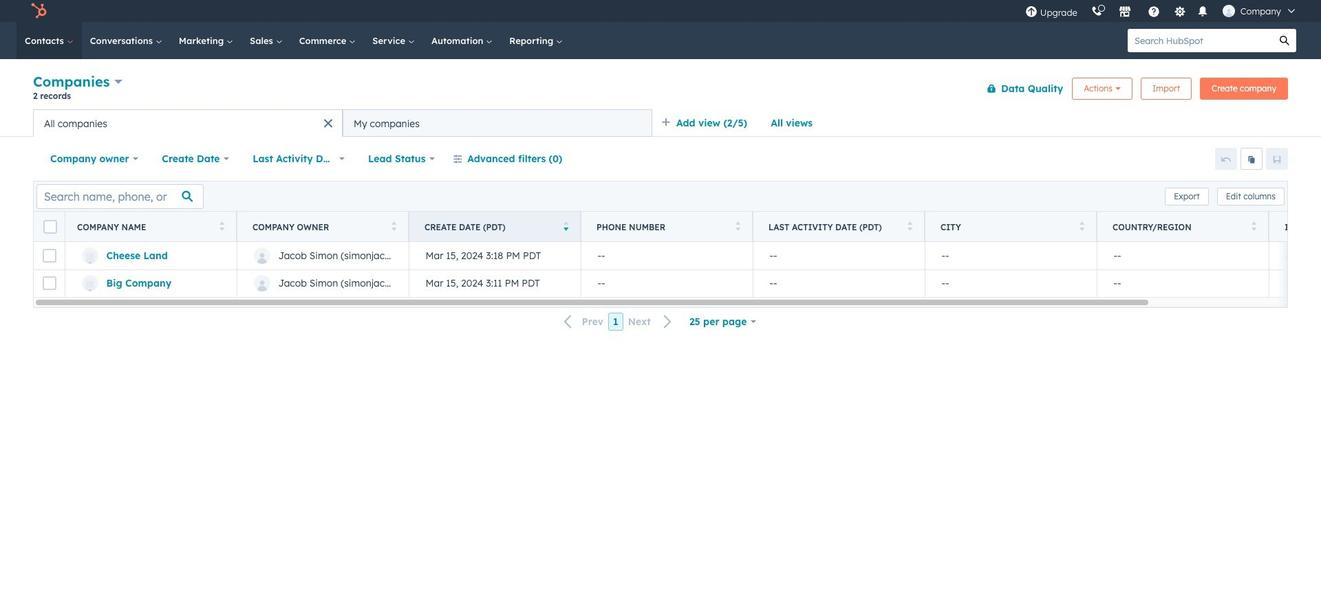 Task type: vqa. For each thing, say whether or not it's contained in the screenshot.
Pagination navigation
yes



Task type: locate. For each thing, give the bounding box(es) containing it.
5 press to sort. element from the left
[[1080, 221, 1085, 233]]

press to sort. image
[[219, 221, 224, 231], [391, 221, 397, 231], [736, 221, 741, 231], [908, 221, 913, 231]]

3 press to sort. image from the left
[[736, 221, 741, 231]]

2 press to sort. image from the left
[[1252, 221, 1257, 231]]

marketplaces image
[[1119, 6, 1132, 19]]

3 press to sort. element from the left
[[736, 221, 741, 233]]

press to sort. image for 2nd the press to sort. element from the left
[[391, 221, 397, 231]]

banner
[[33, 71, 1289, 109]]

1 horizontal spatial press to sort. image
[[1252, 221, 1257, 231]]

press to sort. image for 3rd the press to sort. element from right
[[908, 221, 913, 231]]

Search name, phone, or domain search field
[[36, 184, 204, 209]]

press to sort. image
[[1080, 221, 1085, 231], [1252, 221, 1257, 231]]

press to sort. image for 3rd the press to sort. element
[[736, 221, 741, 231]]

4 press to sort. image from the left
[[908, 221, 913, 231]]

press to sort. element
[[219, 221, 224, 233], [391, 221, 397, 233], [736, 221, 741, 233], [908, 221, 913, 233], [1080, 221, 1085, 233], [1252, 221, 1257, 233]]

0 horizontal spatial press to sort. image
[[1080, 221, 1085, 231]]

menu
[[1019, 0, 1305, 22]]

1 press to sort. image from the left
[[1080, 221, 1085, 231]]

press to sort. image for 2nd the press to sort. element from right
[[1080, 221, 1085, 231]]

descending sort. press to sort ascending. image
[[563, 221, 569, 231]]

descending sort. press to sort ascending. element
[[563, 221, 569, 233]]

2 press to sort. image from the left
[[391, 221, 397, 231]]

1 press to sort. image from the left
[[219, 221, 224, 231]]



Task type: describe. For each thing, give the bounding box(es) containing it.
6 press to sort. element from the left
[[1252, 221, 1257, 233]]

Search HubSpot search field
[[1128, 29, 1274, 52]]

2 press to sort. element from the left
[[391, 221, 397, 233]]

1 press to sort. element from the left
[[219, 221, 224, 233]]

jacob simon image
[[1223, 5, 1236, 17]]

press to sort. image for sixth the press to sort. element from right
[[219, 221, 224, 231]]

4 press to sort. element from the left
[[908, 221, 913, 233]]

press to sort. image for 1st the press to sort. element from the right
[[1252, 221, 1257, 231]]

pagination navigation
[[556, 313, 681, 331]]



